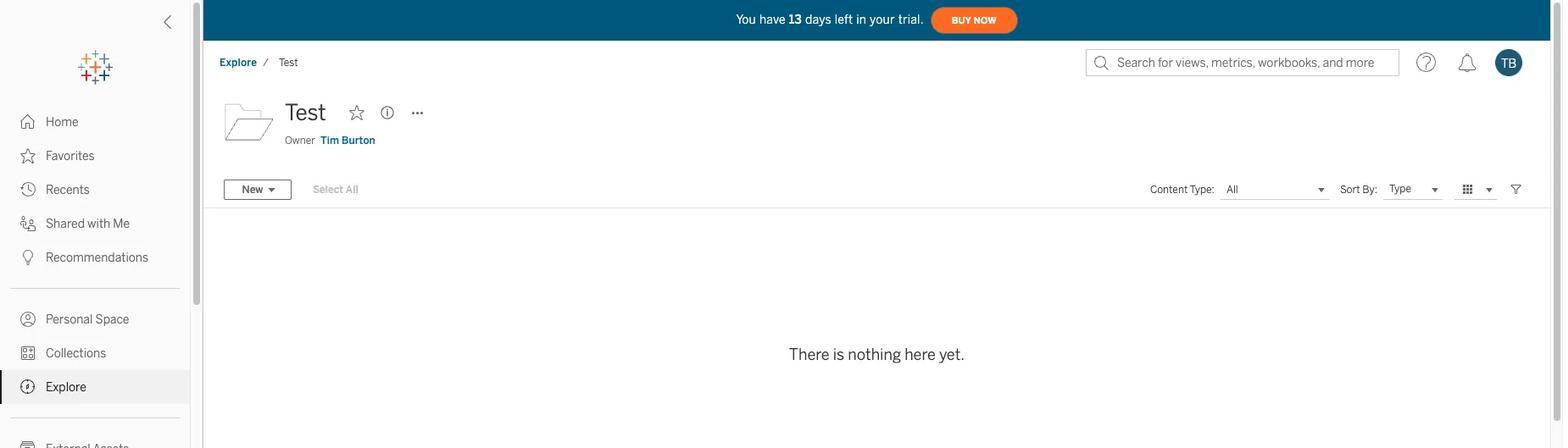 Task type: locate. For each thing, give the bounding box(es) containing it.
by text only_f5he34f image for favorites
[[20, 148, 36, 164]]

select
[[313, 184, 343, 196]]

by text only_f5he34f image inside favorites link
[[20, 148, 36, 164]]

yet.
[[939, 346, 965, 365]]

you have 13 days left in your trial.
[[736, 12, 924, 27]]

shared with me link
[[0, 207, 190, 241]]

there is nothing here yet.
[[789, 346, 965, 365]]

1 vertical spatial explore
[[46, 381, 86, 395]]

explore link down collections
[[0, 370, 190, 404]]

by text only_f5he34f image
[[20, 182, 36, 198], [20, 312, 36, 327], [20, 346, 36, 361], [20, 380, 36, 395]]

recents
[[46, 183, 90, 198]]

nothing
[[848, 346, 901, 365]]

2 by text only_f5he34f image from the top
[[20, 312, 36, 327]]

test element
[[274, 57, 303, 69]]

3 by text only_f5he34f image from the top
[[20, 216, 36, 231]]

main navigation. press the up and down arrow keys to access links. element
[[0, 105, 190, 448]]

0 vertical spatial test
[[279, 57, 298, 69]]

recommendations link
[[0, 241, 190, 275]]

project image
[[224, 96, 275, 147]]

by text only_f5he34f image inside collections link
[[20, 346, 36, 361]]

by text only_f5he34f image inside recents link
[[20, 182, 36, 198]]

4 by text only_f5he34f image from the top
[[20, 380, 36, 395]]

collections
[[46, 347, 106, 361]]

buy
[[952, 15, 971, 26]]

personal space link
[[0, 303, 190, 337]]

0 horizontal spatial explore
[[46, 381, 86, 395]]

test
[[279, 57, 298, 69], [285, 99, 326, 126]]

me
[[113, 217, 130, 231]]

shared with me
[[46, 217, 130, 231]]

owner tim burton
[[285, 135, 375, 147]]

all
[[346, 184, 358, 196]]

1 by text only_f5he34f image from the top
[[20, 182, 36, 198]]

new button
[[224, 180, 292, 200]]

home link
[[0, 105, 190, 139]]

buy now button
[[931, 7, 1018, 34]]

4 by text only_f5he34f image from the top
[[20, 250, 36, 265]]

by text only_f5he34f image for home
[[20, 114, 36, 130]]

content type:
[[1150, 184, 1215, 196]]

explore down collections
[[46, 381, 86, 395]]

type:
[[1190, 184, 1215, 196]]

13
[[789, 12, 802, 27]]

explore for explore /
[[220, 57, 257, 69]]

3 by text only_f5he34f image from the top
[[20, 346, 36, 361]]

by text only_f5he34f image for personal space
[[20, 312, 36, 327]]

by text only_f5he34f image inside home link
[[20, 114, 36, 130]]

by text only_f5he34f image for recommendations
[[20, 250, 36, 265]]

explore left /
[[220, 57, 257, 69]]

by text only_f5he34f image left collections
[[20, 346, 36, 361]]

by text only_f5he34f image for shared with me
[[20, 216, 36, 231]]

by text only_f5he34f image inside personal space link
[[20, 312, 36, 327]]

content
[[1150, 184, 1188, 196]]

explore link
[[219, 56, 258, 70], [0, 370, 190, 404]]

buy now
[[952, 15, 997, 26]]

0 vertical spatial explore
[[220, 57, 257, 69]]

by text only_f5he34f image left recents
[[20, 182, 36, 198]]

1 by text only_f5he34f image from the top
[[20, 114, 36, 130]]

personal space
[[46, 313, 129, 327]]

0 horizontal spatial explore link
[[0, 370, 190, 404]]

by text only_f5he34f image down collections link
[[20, 380, 36, 395]]

5 by text only_f5he34f image from the top
[[20, 442, 36, 448]]

favorites
[[46, 149, 95, 164]]

explore inside explore link
[[46, 381, 86, 395]]

recents link
[[0, 173, 190, 207]]

by text only_f5he34f image
[[20, 114, 36, 130], [20, 148, 36, 164], [20, 216, 36, 231], [20, 250, 36, 265], [20, 442, 36, 448]]

here
[[905, 346, 936, 365]]

explore
[[220, 57, 257, 69], [46, 381, 86, 395]]

by text only_f5he34f image inside shared with me link
[[20, 216, 36, 231]]

by text only_f5he34f image inside recommendations 'link'
[[20, 250, 36, 265]]

test right /
[[279, 57, 298, 69]]

recommendations
[[46, 251, 148, 265]]

navigation panel element
[[0, 51, 190, 448]]

owner
[[285, 135, 315, 147]]

by text only_f5he34f image left personal
[[20, 312, 36, 327]]

tim
[[321, 135, 339, 147]]

have
[[760, 12, 786, 27]]

by text only_f5he34f image inside explore link
[[20, 380, 36, 395]]

0 vertical spatial explore link
[[219, 56, 258, 70]]

1 horizontal spatial explore
[[220, 57, 257, 69]]

left
[[835, 12, 853, 27]]

2 by text only_f5he34f image from the top
[[20, 148, 36, 164]]

explore link left /
[[219, 56, 258, 70]]

test up "owner" at top
[[285, 99, 326, 126]]



Task type: describe. For each thing, give the bounding box(es) containing it.
personal
[[46, 313, 93, 327]]

days
[[805, 12, 832, 27]]

new
[[242, 184, 263, 196]]

explore /
[[220, 57, 269, 69]]

by text only_f5he34f image for explore
[[20, 380, 36, 395]]

1 horizontal spatial explore link
[[219, 56, 258, 70]]

1 vertical spatial test
[[285, 99, 326, 126]]

with
[[87, 217, 110, 231]]

by text only_f5he34f image for recents
[[20, 182, 36, 198]]

there
[[789, 346, 830, 365]]

select all
[[313, 184, 358, 196]]

space
[[95, 313, 129, 327]]

burton
[[342, 135, 375, 147]]

sort by:
[[1340, 184, 1378, 196]]

in
[[856, 12, 867, 27]]

trial.
[[898, 12, 924, 27]]

favorites link
[[0, 139, 190, 173]]

by:
[[1363, 184, 1378, 196]]

/
[[263, 57, 269, 69]]

shared
[[46, 217, 85, 231]]

you
[[736, 12, 756, 27]]

is
[[833, 346, 845, 365]]

by text only_f5he34f image for collections
[[20, 346, 36, 361]]

now
[[974, 15, 997, 26]]

sort
[[1340, 184, 1360, 196]]

home
[[46, 115, 79, 130]]

tim burton link
[[321, 133, 375, 148]]

collections link
[[0, 337, 190, 370]]

your
[[870, 12, 895, 27]]

select all button
[[302, 180, 369, 200]]

1 vertical spatial explore link
[[0, 370, 190, 404]]

explore for explore
[[46, 381, 86, 395]]



Task type: vqa. For each thing, say whether or not it's contained in the screenshot.
the leftmost Explore Link
yes



